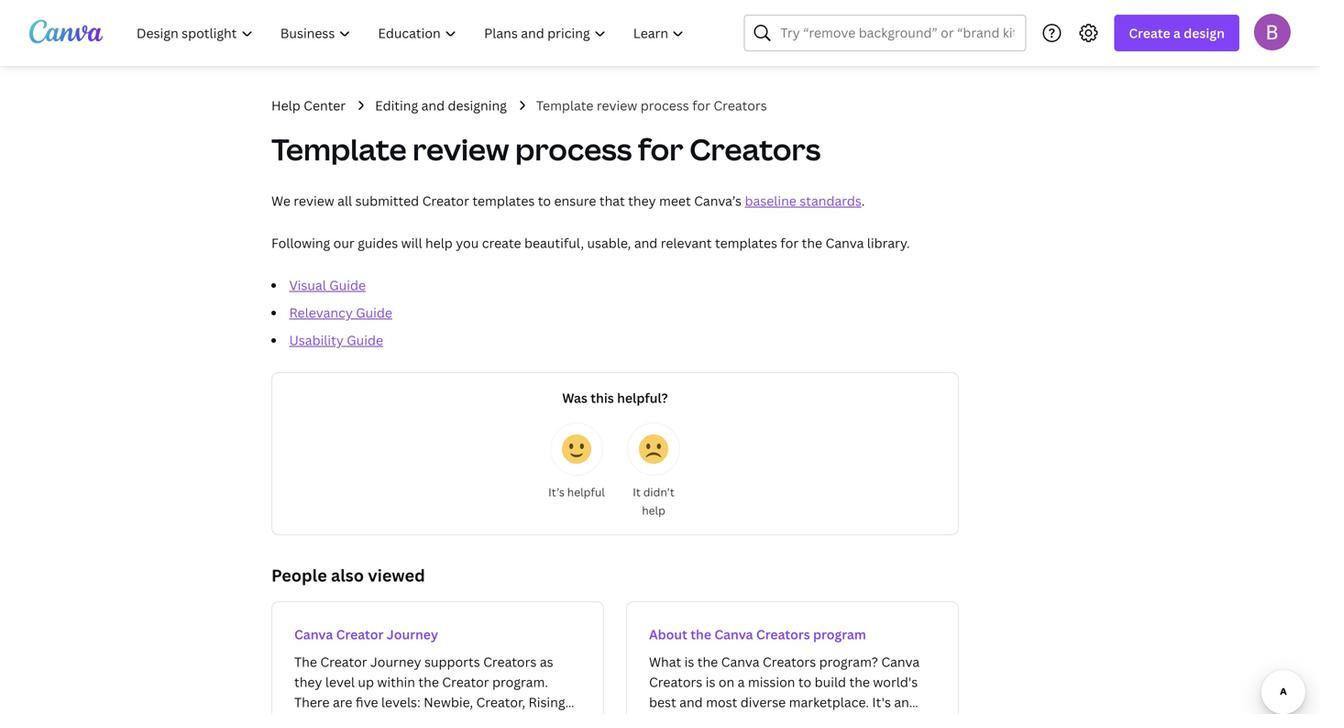 Task type: locate. For each thing, give the bounding box(es) containing it.
0 vertical spatial for
[[692, 97, 711, 114]]

1 vertical spatial and
[[634, 234, 658, 252]]

relevant
[[661, 234, 712, 252]]

it's helpful
[[548, 485, 605, 500]]

creators
[[714, 97, 767, 114], [690, 129, 821, 169], [756, 626, 810, 643]]

creator up you at the left of the page
[[422, 192, 469, 210]]

0 horizontal spatial for
[[638, 129, 684, 169]]

the down 'baseline standards' link
[[802, 234, 823, 252]]

relevancy
[[289, 304, 353, 321]]

guide for visual guide
[[329, 276, 366, 294]]

1 vertical spatial template review process for creators
[[271, 129, 821, 169]]

a
[[1174, 24, 1181, 42]]

this
[[591, 389, 614, 407]]

0 vertical spatial and
[[421, 97, 445, 114]]

process
[[641, 97, 689, 114], [515, 129, 632, 169]]

ensure
[[554, 192, 596, 210]]

and
[[421, 97, 445, 114], [634, 234, 658, 252]]

canva right the about
[[715, 626, 753, 643]]

creator
[[422, 192, 469, 210], [336, 626, 384, 643]]

1 vertical spatial templates
[[715, 234, 778, 252]]

editing and designing link
[[375, 95, 507, 116]]

1 vertical spatial template
[[271, 129, 407, 169]]

😔 image
[[639, 435, 668, 464]]

templates down baseline
[[715, 234, 778, 252]]

you
[[456, 234, 479, 252]]

🙂 image
[[562, 435, 591, 464]]

canva left library.
[[826, 234, 864, 252]]

for
[[692, 97, 711, 114], [638, 129, 684, 169], [781, 234, 799, 252]]

people
[[271, 564, 327, 587]]

center
[[304, 97, 346, 114]]

1 horizontal spatial and
[[634, 234, 658, 252]]

template right designing
[[536, 97, 594, 114]]

guide up relevancy guide link
[[329, 276, 366, 294]]

create a design button
[[1114, 15, 1240, 51]]

0 horizontal spatial template
[[271, 129, 407, 169]]

guide up the usability guide link
[[356, 304, 392, 321]]

1 vertical spatial creator
[[336, 626, 384, 643]]

0 vertical spatial guide
[[329, 276, 366, 294]]

review
[[597, 97, 638, 114], [413, 129, 509, 169], [294, 192, 334, 210]]

0 horizontal spatial templates
[[473, 192, 535, 210]]

1 vertical spatial creators
[[690, 129, 821, 169]]

help center
[[271, 97, 346, 114]]

creator left journey
[[336, 626, 384, 643]]

1 horizontal spatial process
[[641, 97, 689, 114]]

2 horizontal spatial canva
[[826, 234, 864, 252]]

templates left to
[[473, 192, 535, 210]]

0 vertical spatial template review process for creators
[[536, 97, 767, 114]]

templates
[[473, 192, 535, 210], [715, 234, 778, 252]]

the
[[802, 234, 823, 252], [691, 626, 712, 643]]

about the canva creators program
[[649, 626, 866, 643]]

2 vertical spatial for
[[781, 234, 799, 252]]

usability guide link
[[289, 331, 383, 349]]

help
[[425, 234, 453, 252], [642, 503, 665, 518]]

following our guides will help you create beautiful, usable, and relevant templates for the canva library.
[[271, 234, 910, 252]]

0 horizontal spatial review
[[294, 192, 334, 210]]

canva
[[826, 234, 864, 252], [294, 626, 333, 643], [715, 626, 753, 643]]

usable,
[[587, 234, 631, 252]]

template
[[536, 97, 594, 114], [271, 129, 407, 169]]

1 horizontal spatial review
[[413, 129, 509, 169]]

standards
[[800, 192, 862, 210]]

canva down people
[[294, 626, 333, 643]]

1 horizontal spatial template
[[536, 97, 594, 114]]

editing
[[375, 97, 418, 114]]

visual guide
[[289, 276, 366, 294]]

usability guide
[[289, 331, 383, 349]]

relevancy guide
[[289, 304, 392, 321]]

and right "usable,"
[[634, 234, 658, 252]]

2 horizontal spatial for
[[781, 234, 799, 252]]

template review process for creators link
[[536, 95, 767, 116]]

1 vertical spatial review
[[413, 129, 509, 169]]

the right the about
[[691, 626, 712, 643]]

1 vertical spatial help
[[642, 503, 665, 518]]

0 horizontal spatial and
[[421, 97, 445, 114]]

library.
[[867, 234, 910, 252]]

help inside the it didn't help
[[642, 503, 665, 518]]

that
[[600, 192, 625, 210]]

canva inside canva creator journey link
[[294, 626, 333, 643]]

2 vertical spatial review
[[294, 192, 334, 210]]

help right the will
[[425, 234, 453, 252]]

people also viewed
[[271, 564, 425, 587]]

0 horizontal spatial canva
[[294, 626, 333, 643]]

help down didn't
[[642, 503, 665, 518]]

0 horizontal spatial the
[[691, 626, 712, 643]]

we review all submitted creator templates to ensure that they meet canva's baseline standards .
[[271, 192, 865, 210]]

2 vertical spatial guide
[[347, 331, 383, 349]]

0 vertical spatial creator
[[422, 192, 469, 210]]

1 horizontal spatial help
[[642, 503, 665, 518]]

template down center
[[271, 129, 407, 169]]

0 horizontal spatial process
[[515, 129, 632, 169]]

guide down relevancy guide in the top of the page
[[347, 331, 383, 349]]

help center link
[[271, 95, 346, 116]]

guide
[[329, 276, 366, 294], [356, 304, 392, 321], [347, 331, 383, 349]]

0 horizontal spatial help
[[425, 234, 453, 252]]

viewed
[[368, 564, 425, 587]]

1 horizontal spatial the
[[802, 234, 823, 252]]

template review process for creators
[[536, 97, 767, 114], [271, 129, 821, 169]]

and right the editing on the left top of page
[[421, 97, 445, 114]]

submitted
[[355, 192, 419, 210]]

0 vertical spatial review
[[597, 97, 638, 114]]

1 vertical spatial guide
[[356, 304, 392, 321]]

1 vertical spatial the
[[691, 626, 712, 643]]

journey
[[387, 626, 438, 643]]

guides
[[358, 234, 398, 252]]

0 vertical spatial process
[[641, 97, 689, 114]]

create a design
[[1129, 24, 1225, 42]]

beautiful,
[[524, 234, 584, 252]]



Task type: describe. For each thing, give the bounding box(es) containing it.
0 vertical spatial templates
[[473, 192, 535, 210]]

create
[[482, 234, 521, 252]]

guide for relevancy guide
[[356, 304, 392, 321]]

didn't
[[643, 485, 675, 500]]

about
[[649, 626, 688, 643]]

it didn't help
[[633, 485, 675, 518]]

1 vertical spatial process
[[515, 129, 632, 169]]

will
[[401, 234, 422, 252]]

0 vertical spatial creators
[[714, 97, 767, 114]]

it
[[633, 485, 641, 500]]

they
[[628, 192, 656, 210]]

baseline standards link
[[745, 192, 862, 210]]

about the canva creators program link
[[626, 601, 959, 714]]

baseline
[[745, 192, 797, 210]]

design
[[1184, 24, 1225, 42]]

program
[[813, 626, 866, 643]]

also
[[331, 564, 364, 587]]

designing
[[448, 97, 507, 114]]

meet
[[659, 192, 691, 210]]

was this helpful?
[[562, 389, 668, 407]]

2 vertical spatial creators
[[756, 626, 810, 643]]

top level navigation element
[[125, 15, 700, 51]]

1 horizontal spatial templates
[[715, 234, 778, 252]]

visual
[[289, 276, 326, 294]]

following
[[271, 234, 330, 252]]

usability
[[289, 331, 344, 349]]

help
[[271, 97, 300, 114]]

0 vertical spatial the
[[802, 234, 823, 252]]

create
[[1129, 24, 1171, 42]]

to
[[538, 192, 551, 210]]

1 vertical spatial for
[[638, 129, 684, 169]]

0 vertical spatial template
[[536, 97, 594, 114]]

relevancy guide link
[[289, 304, 392, 321]]

canva creator journey link
[[271, 601, 604, 714]]

visual guide link
[[289, 276, 366, 294]]

canva's
[[694, 192, 742, 210]]

canva creator journey
[[294, 626, 438, 643]]

1 horizontal spatial creator
[[422, 192, 469, 210]]

our
[[333, 234, 355, 252]]

1 horizontal spatial canva
[[715, 626, 753, 643]]

helpful
[[567, 485, 605, 500]]

.
[[862, 192, 865, 210]]

bob builder image
[[1254, 14, 1291, 50]]

was
[[562, 389, 588, 407]]

all
[[338, 192, 352, 210]]

1 horizontal spatial for
[[692, 97, 711, 114]]

0 horizontal spatial creator
[[336, 626, 384, 643]]

2 horizontal spatial review
[[597, 97, 638, 114]]

we
[[271, 192, 291, 210]]

it's
[[548, 485, 565, 500]]

guide for usability guide
[[347, 331, 383, 349]]

editing and designing
[[375, 97, 507, 114]]

helpful?
[[617, 389, 668, 407]]

0 vertical spatial help
[[425, 234, 453, 252]]

Try "remove background" or "brand kit" search field
[[781, 16, 1014, 50]]



Task type: vqa. For each thing, say whether or not it's contained in the screenshot.
process inside the 'link'
yes



